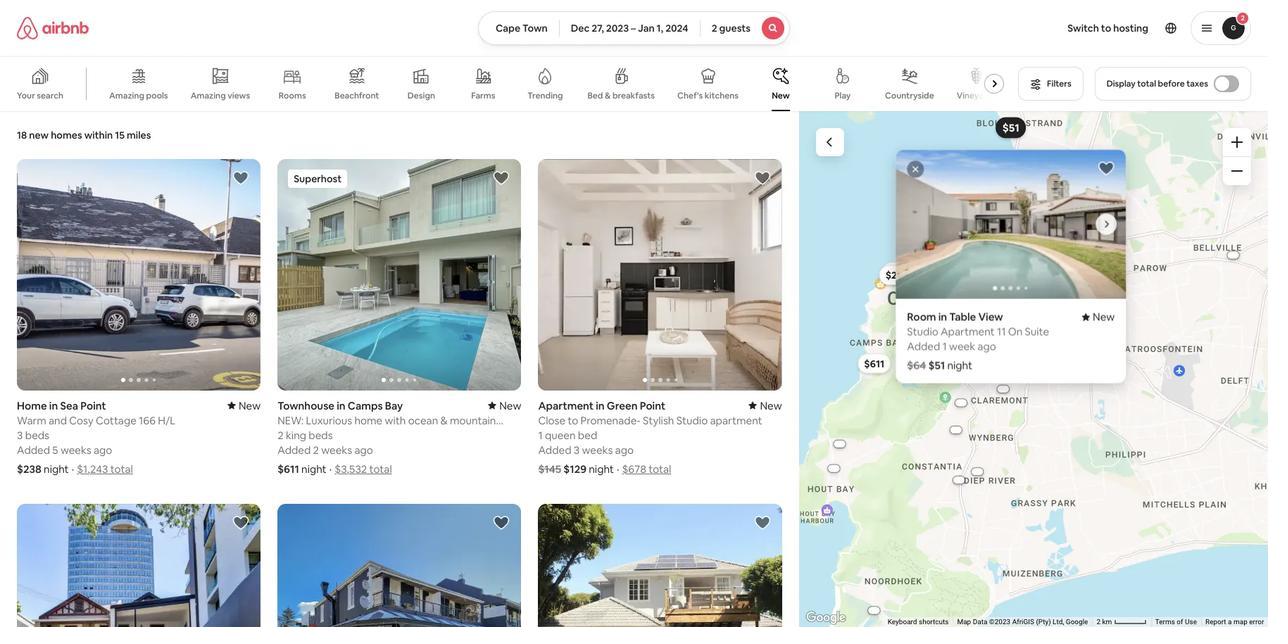 Task type: locate. For each thing, give the bounding box(es) containing it.
2 horizontal spatial ·
[[617, 463, 619, 476]]

camps
[[348, 399, 383, 413]]

added
[[907, 340, 941, 353], [17, 444, 50, 457], [278, 444, 311, 457], [538, 444, 572, 457]]

in inside apartment in green point close to promenade- stylish studio apartment 1 queen bed added 3 weeks ago $145 $129 night · $678 total
[[596, 399, 605, 413]]

added left 5
[[17, 444, 50, 457]]

beachfront
[[335, 90, 379, 101]]

ago right week at the right bottom of the page
[[978, 340, 996, 353]]

in up promenade-
[[596, 399, 605, 413]]

3
[[17, 429, 23, 442], [574, 444, 580, 457]]

in up and
[[49, 399, 58, 413]]

$64
[[907, 359, 926, 372]]

cape town button
[[478, 11, 560, 45]]

0 horizontal spatial amazing
[[109, 90, 144, 101]]

0 horizontal spatial weeks
[[60, 444, 91, 457]]

to up 'queen'
[[568, 414, 579, 428]]

0 horizontal spatial $51
[[929, 359, 945, 372]]

ltd,
[[1053, 619, 1064, 626]]

1 vertical spatial 3
[[574, 444, 580, 457]]

point inside apartment in green point close to promenade- stylish studio apartment 1 queen bed added 3 weeks ago $145 $129 night · $678 total
[[640, 399, 666, 413]]

1 weeks from the left
[[60, 444, 91, 457]]

close
[[538, 414, 566, 428]]

0 horizontal spatial to
[[568, 414, 579, 428]]

night down 5
[[44, 463, 69, 476]]

2 point from the left
[[640, 399, 666, 413]]

1 horizontal spatial to
[[1102, 22, 1112, 35]]

in left "camps"
[[337, 399, 346, 413]]

zoom in image
[[1232, 137, 1243, 148]]

2 guests button
[[700, 11, 790, 45]]

1 point from the left
[[81, 399, 106, 413]]

night inside the 'home in sea point warm and cosy cottage 166 h/l 3 beds added 5 weeks ago $238 night · $1,243 total'
[[44, 463, 69, 476]]

1 horizontal spatial $611
[[864, 357, 885, 370]]

night down week at the right bottom of the page
[[948, 359, 973, 372]]

studio right stylish
[[677, 414, 708, 428]]

beds
[[25, 429, 49, 442], [309, 429, 333, 442]]

amazing left the pools
[[109, 90, 144, 101]]

1 vertical spatial to
[[568, 414, 579, 428]]

night left $3,532
[[302, 463, 327, 476]]

in for room
[[939, 310, 947, 323]]

0 vertical spatial 1
[[943, 340, 947, 353]]

$611 left $64
[[864, 357, 885, 370]]

$3,532
[[335, 463, 367, 476]]

· left $3,532
[[329, 463, 332, 476]]

shortcuts
[[919, 619, 949, 626]]

beds inside the 'home in sea point warm and cosy cottage 166 h/l 3 beds added 5 weeks ago $238 night · $1,243 total'
[[25, 429, 49, 442]]

ago up the '$1,243 total' 'button'
[[94, 444, 112, 457]]

weeks right 5
[[60, 444, 91, 457]]

1 inside apartment in green point close to promenade- stylish studio apartment 1 queen bed added 3 weeks ago $145 $129 night · $678 total
[[538, 429, 543, 442]]

point
[[81, 399, 106, 413], [640, 399, 666, 413]]

0 vertical spatial apartment
[[941, 325, 995, 338]]

new for home in sea point warm and cosy cottage 166 h/l 3 beds added 5 weeks ago $238 night · $1,243 total
[[239, 399, 261, 413]]

0 horizontal spatial apartment
[[538, 399, 594, 413]]

3 weeks from the left
[[582, 444, 613, 457]]

1 vertical spatial $611
[[278, 463, 299, 476]]

amazing left views
[[191, 90, 226, 101]]

2 inside button
[[712, 22, 717, 35]]

cape town
[[496, 22, 548, 35]]

1 horizontal spatial weeks
[[321, 444, 352, 457]]

new
[[772, 90, 790, 101], [1093, 310, 1115, 323], [239, 399, 261, 413], [500, 399, 522, 413], [760, 399, 782, 413]]

3 inside the 'home in sea point warm and cosy cottage 166 h/l 3 beds added 5 weeks ago $238 night · $1,243 total'
[[17, 429, 23, 442]]

terms
[[1156, 619, 1175, 626]]

$51 inside 'room in table view studio apartment 11 on suite added 1 week ago $64 $51 night'
[[929, 359, 945, 372]]

in left table
[[939, 310, 947, 323]]

1 horizontal spatial apartment
[[941, 325, 995, 338]]

point inside the 'home in sea point warm and cosy cottage 166 h/l 3 beds added 5 weeks ago $238 night · $1,243 total'
[[81, 399, 106, 413]]

2023
[[606, 22, 629, 35]]

beds right king
[[309, 429, 333, 442]]

1 horizontal spatial beds
[[309, 429, 333, 442]]

weeks up $3,532
[[321, 444, 352, 457]]

1 inside 'room in table view studio apartment 11 on suite added 1 week ago $64 $51 night'
[[943, 340, 947, 353]]

beds down warm
[[25, 429, 49, 442]]

$238 inside the 'home in sea point warm and cosy cottage 166 h/l 3 beds added 5 weeks ago $238 night · $1,243 total'
[[17, 463, 41, 476]]

ago
[[978, 340, 996, 353], [94, 444, 112, 457], [355, 444, 373, 457], [615, 444, 634, 457]]

added inside 'room in table view studio apartment 11 on suite added 1 week ago $64 $51 night'
[[907, 340, 941, 353]]

2 km
[[1097, 619, 1114, 626]]

2 for 2 guests
[[712, 22, 717, 35]]

terms of use
[[1156, 619, 1197, 626]]

3 · from the left
[[617, 463, 619, 476]]

in inside 'room in table view studio apartment 11 on suite added 1 week ago $64 $51 night'
[[939, 310, 947, 323]]

added up $64
[[907, 340, 941, 353]]

·
[[72, 463, 74, 476], [329, 463, 332, 476], [617, 463, 619, 476]]

1 horizontal spatial point
[[640, 399, 666, 413]]

added down 'queen'
[[538, 444, 572, 457]]

0 vertical spatial 3
[[17, 429, 23, 442]]

night left $678
[[589, 463, 614, 476]]

$129 button
[[884, 264, 918, 284]]

weeks
[[60, 444, 91, 457], [321, 444, 352, 457], [582, 444, 613, 457]]

18
[[17, 129, 27, 142]]

google
[[1066, 619, 1088, 626]]

total right $678
[[649, 463, 672, 476]]

1 horizontal spatial studio
[[907, 325, 939, 338]]

0 horizontal spatial $238
[[17, 463, 41, 476]]

night
[[948, 359, 973, 372], [44, 463, 69, 476], [302, 463, 327, 476], [589, 463, 614, 476]]

map
[[957, 619, 971, 626]]

2 weeks from the left
[[321, 444, 352, 457]]

warm
[[17, 414, 46, 427]]

views
[[228, 90, 250, 101]]

1 · from the left
[[72, 463, 74, 476]]

0 horizontal spatial point
[[81, 399, 106, 413]]

ago up $678
[[615, 444, 634, 457]]

bed & breakfasts
[[588, 90, 655, 101]]

studio
[[907, 325, 939, 338], [677, 414, 708, 428]]

countryside
[[885, 90, 935, 101]]

point up stylish
[[640, 399, 666, 413]]

1 left week at the right bottom of the page
[[943, 340, 947, 353]]

0 horizontal spatial ·
[[72, 463, 74, 476]]

studio down room
[[907, 325, 939, 338]]

bed
[[588, 90, 603, 101]]

km
[[1102, 619, 1112, 626]]

1 down close
[[538, 429, 543, 442]]

0 horizontal spatial beds
[[25, 429, 49, 442]]

0 vertical spatial $238
[[886, 269, 909, 281]]

3 down bed
[[574, 444, 580, 457]]

0 vertical spatial to
[[1102, 22, 1112, 35]]

total inside the 'home in sea point warm and cosy cottage 166 h/l 3 beds added 5 weeks ago $238 night · $1,243 total'
[[110, 463, 133, 476]]

0 vertical spatial $611
[[864, 357, 885, 370]]

3 down warm
[[17, 429, 23, 442]]

2
[[1241, 13, 1245, 23], [712, 22, 717, 35], [278, 429, 284, 442], [313, 444, 319, 457], [1097, 619, 1101, 626]]

None search field
[[478, 11, 790, 45]]

switch to hosting
[[1068, 22, 1149, 35]]

your search
[[17, 90, 63, 101]]

added down king
[[278, 444, 311, 457]]

1 horizontal spatial ·
[[329, 463, 332, 476]]

1 vertical spatial $238
[[17, 463, 41, 476]]

total right $3,532
[[369, 463, 392, 476]]

2 for 2 km
[[1097, 619, 1101, 626]]

amazing views
[[191, 90, 250, 101]]

apartment up close
[[538, 399, 594, 413]]

group containing amazing views
[[0, 56, 1010, 111]]

of
[[1177, 619, 1184, 626]]

keyboard shortcuts button
[[888, 618, 949, 628]]

2 inside button
[[1097, 619, 1101, 626]]

0 vertical spatial $129
[[890, 267, 912, 280]]

on
[[1008, 325, 1023, 338]]

table
[[950, 310, 976, 323]]

jan
[[638, 22, 655, 35]]

1 horizontal spatial new place to stay image
[[749, 399, 782, 413]]

townhouse in camps bay
[[278, 399, 403, 413]]

guests
[[720, 22, 751, 35]]

0 horizontal spatial 1
[[538, 429, 543, 442]]

sea
[[60, 399, 78, 413]]

added inside 2 king beds added 2 weeks ago $611 night · $3,532 total
[[278, 444, 311, 457]]

1 beds from the left
[[25, 429, 49, 442]]

group
[[0, 56, 1010, 111], [896, 149, 1269, 299], [17, 159, 261, 391], [278, 159, 522, 391], [538, 159, 782, 391], [17, 504, 261, 628], [278, 504, 522, 628], [538, 504, 782, 628]]

1 horizontal spatial $238
[[886, 269, 909, 281]]

$51 right $64
[[929, 359, 945, 372]]

in inside the 'home in sea point warm and cosy cottage 166 h/l 3 beds added 5 weeks ago $238 night · $1,243 total'
[[49, 399, 58, 413]]

add to wishlist: apartment in green point image
[[754, 170, 771, 187]]

data
[[973, 619, 988, 626]]

add to wishlist: home in claremont image
[[754, 515, 771, 532]]

add to wishlist: home in sea point image
[[233, 170, 249, 187]]

0 horizontal spatial new place to stay image
[[227, 399, 261, 413]]

1 horizontal spatial 1
[[943, 340, 947, 353]]

&
[[605, 90, 611, 101]]

$51 inside button
[[1003, 121, 1020, 134]]

1 vertical spatial $129
[[564, 463, 587, 476]]

total right the $1,243
[[110, 463, 133, 476]]

0 horizontal spatial $611
[[278, 463, 299, 476]]

2 inside 'dropdown button'
[[1241, 13, 1245, 23]]

total inside button
[[1138, 78, 1157, 89]]

apartment
[[710, 414, 763, 428]]

1 vertical spatial studio
[[677, 414, 708, 428]]

map data ©2023 afrigis (pty) ltd, google
[[957, 619, 1088, 626]]

point up cosy
[[81, 399, 106, 413]]

$611
[[864, 357, 885, 370], [278, 463, 299, 476]]

ago inside 'room in table view studio apartment 11 on suite added 1 week ago $64 $51 night'
[[978, 340, 996, 353]]

1 vertical spatial $51
[[929, 359, 945, 372]]

0 horizontal spatial studio
[[677, 414, 708, 428]]

27,
[[592, 22, 604, 35]]

1 horizontal spatial amazing
[[191, 90, 226, 101]]

2 beds from the left
[[309, 429, 333, 442]]

· left $678
[[617, 463, 619, 476]]

1 vertical spatial 1
[[538, 429, 543, 442]]

terms of use link
[[1156, 619, 1197, 626]]

amazing
[[191, 90, 226, 101], [109, 90, 144, 101]]

google map
showing 18 stays. region
[[799, 111, 1269, 628]]

map
[[1234, 619, 1248, 626]]

studio inside 'room in table view studio apartment 11 on suite added 1 week ago $64 $51 night'
[[907, 325, 939, 338]]

ago up $3,532 total button
[[355, 444, 373, 457]]

new place to stay image
[[488, 399, 522, 413]]

2024
[[666, 22, 689, 35]]

1 vertical spatial apartment
[[538, 399, 594, 413]]

$238
[[886, 269, 909, 281], [17, 463, 41, 476]]

new place to stay image
[[1082, 310, 1115, 323], [227, 399, 261, 413], [749, 399, 782, 413]]

town
[[523, 22, 548, 35]]

1 horizontal spatial $51
[[1003, 121, 1020, 134]]

in
[[939, 310, 947, 323], [49, 399, 58, 413], [337, 399, 346, 413], [596, 399, 605, 413]]

to right switch
[[1102, 22, 1112, 35]]

weeks down bed
[[582, 444, 613, 457]]

in for home
[[49, 399, 58, 413]]

1 for week
[[943, 340, 947, 353]]

0 vertical spatial $51
[[1003, 121, 1020, 134]]

0 horizontal spatial $129
[[564, 463, 587, 476]]

apartment down table
[[941, 325, 995, 338]]

$51 button
[[996, 117, 1027, 138]]

· left the $1,243
[[72, 463, 74, 476]]

1 horizontal spatial 3
[[574, 444, 580, 457]]

total left the "before"
[[1138, 78, 1157, 89]]

bed
[[578, 429, 597, 442]]

2 · from the left
[[329, 463, 332, 476]]

$611 down king
[[278, 463, 299, 476]]

0 vertical spatial studio
[[907, 325, 939, 338]]

profile element
[[807, 0, 1252, 56]]

0 horizontal spatial 3
[[17, 429, 23, 442]]

2 guests
[[712, 22, 751, 35]]

5
[[52, 444, 58, 457]]

$51 down filters button
[[1003, 121, 1020, 134]]

1 horizontal spatial $129
[[890, 267, 912, 280]]

keyboard shortcuts
[[888, 619, 949, 626]]

$129 inside $611 $129
[[890, 267, 912, 280]]

1
[[943, 340, 947, 353], [538, 429, 543, 442]]

$129
[[890, 267, 912, 280], [564, 463, 587, 476]]

apartment inside apartment in green point close to promenade- stylish studio apartment 1 queen bed added 3 weeks ago $145 $129 night · $678 total
[[538, 399, 594, 413]]

2 horizontal spatial weeks
[[582, 444, 613, 457]]



Task type: describe. For each thing, give the bounding box(es) containing it.
cottage
[[96, 414, 137, 427]]

total inside 2 king beds added 2 weeks ago $611 night · $3,532 total
[[369, 463, 392, 476]]

$145
[[538, 463, 561, 476]]

–
[[631, 22, 636, 35]]

a
[[1228, 619, 1232, 626]]

breakfasts
[[613, 90, 655, 101]]

suite
[[1025, 325, 1050, 338]]

week
[[950, 340, 976, 353]]

trending
[[528, 90, 563, 101]]

room
[[907, 310, 936, 323]]

view
[[979, 310, 1003, 323]]

1 for queen
[[538, 429, 543, 442]]

to inside "link"
[[1102, 22, 1112, 35]]

2 horizontal spatial new place to stay image
[[1082, 310, 1115, 323]]

switch
[[1068, 22, 1099, 35]]

new place to stay image for apartment in green point close to promenade- stylish studio apartment 1 queen bed added 3 weeks ago $145 $129 night · $678 total
[[749, 399, 782, 413]]

· inside the 'home in sea point warm and cosy cottage 166 h/l 3 beds added 5 weeks ago $238 night · $1,243 total'
[[72, 463, 74, 476]]

display
[[1107, 78, 1136, 89]]

within 15 miles
[[84, 129, 151, 142]]

bay
[[385, 399, 403, 413]]

· inside 2 king beds added 2 weeks ago $611 night · $3,532 total
[[329, 463, 332, 476]]

$678
[[622, 463, 647, 476]]

report a map error
[[1206, 619, 1264, 626]]

11
[[997, 325, 1006, 338]]

vineyards
[[957, 90, 996, 101]]

$611 inside 2 king beds added 2 weeks ago $611 night · $3,532 total
[[278, 463, 299, 476]]

night inside apartment in green point close to promenade- stylish studio apartment 1 queen bed added 3 weeks ago $145 $129 night · $678 total
[[589, 463, 614, 476]]

2 button
[[1191, 11, 1252, 45]]

queen
[[545, 429, 576, 442]]

zoom out image
[[1232, 166, 1243, 177]]

18 new homes within 15 miles
[[17, 129, 151, 142]]

townhouse
[[278, 399, 335, 413]]

farms
[[471, 90, 496, 101]]

taxes
[[1187, 78, 1209, 89]]

kitchens
[[705, 90, 739, 101]]

to inside apartment in green point close to promenade- stylish studio apartment 1 queen bed added 3 weeks ago $145 $129 night · $678 total
[[568, 414, 579, 428]]

$238 button
[[879, 265, 915, 285]]

©2023
[[989, 619, 1011, 626]]

display total before taxes
[[1107, 78, 1209, 89]]

close image
[[912, 165, 920, 173]]

ago inside the 'home in sea point warm and cosy cottage 166 h/l 3 beds added 5 weeks ago $238 night · $1,243 total'
[[94, 444, 112, 457]]

new for apartment in green point close to promenade- stylish studio apartment 1 queen bed added 3 weeks ago $145 $129 night · $678 total
[[760, 399, 782, 413]]

$611 inside $611 $129
[[864, 357, 885, 370]]

green
[[607, 399, 638, 413]]

2 for 2
[[1241, 13, 1245, 23]]

dec 27, 2023 – jan 1, 2024 button
[[559, 11, 701, 45]]

dec 27, 2023 – jan 1, 2024
[[571, 22, 689, 35]]

new inside google map
showing 18 stays. region
[[1093, 310, 1115, 323]]

none search field containing cape town
[[478, 11, 790, 45]]

studio inside apartment in green point close to promenade- stylish studio apartment 1 queen bed added 3 weeks ago $145 $129 night · $678 total
[[677, 414, 708, 428]]

your
[[17, 90, 35, 101]]

2 for 2 king beds added 2 weeks ago $611 night · $3,532 total
[[278, 429, 284, 442]]

error
[[1250, 619, 1264, 626]]

amazing pools
[[109, 90, 168, 101]]

point for stylish
[[640, 399, 666, 413]]

1,
[[657, 22, 664, 35]]

$129 inside apartment in green point close to promenade- stylish studio apartment 1 queen bed added 3 weeks ago $145 $129 night · $678 total
[[564, 463, 587, 476]]

added inside the 'home in sea point warm and cosy cottage 166 h/l 3 beds added 5 weeks ago $238 night · $1,243 total'
[[17, 444, 50, 457]]

in for apartment
[[596, 399, 605, 413]]

$611 button
[[858, 354, 891, 373]]

added inside apartment in green point close to promenade- stylish studio apartment 1 queen bed added 3 weeks ago $145 $129 night · $678 total
[[538, 444, 572, 457]]

dec
[[571, 22, 590, 35]]

amazing for amazing pools
[[109, 90, 144, 101]]

weeks inside apartment in green point close to promenade- stylish studio apartment 1 queen bed added 3 weeks ago $145 $129 night · $678 total
[[582, 444, 613, 457]]

report
[[1206, 619, 1227, 626]]

night inside 'room in table view studio apartment 11 on suite added 1 week ago $64 $51 night'
[[948, 359, 973, 372]]

in for townhouse
[[337, 399, 346, 413]]

switch to hosting link
[[1060, 13, 1157, 43]]

new
[[29, 129, 49, 142]]

home
[[17, 399, 47, 413]]

group inside google map
showing 18 stays. region
[[896, 149, 1269, 299]]

rooms
[[279, 90, 306, 101]]

· inside apartment in green point close to promenade- stylish studio apartment 1 queen bed added 3 weeks ago $145 $129 night · $678 total
[[617, 463, 619, 476]]

$1,243
[[77, 463, 108, 476]]

$3,532 total button
[[335, 463, 392, 476]]

google image
[[803, 609, 849, 628]]

apartment inside 'room in table view studio apartment 11 on suite added 1 week ago $64 $51 night'
[[941, 325, 995, 338]]

new for 2 king beds added 2 weeks ago $611 night · $3,532 total
[[500, 399, 522, 413]]

new place to stay image for home in sea point warm and cosy cottage 166 h/l 3 beds added 5 weeks ago $238 night · $1,243 total
[[227, 399, 261, 413]]

3 inside apartment in green point close to promenade- stylish studio apartment 1 queen bed added 3 weeks ago $145 $129 night · $678 total
[[574, 444, 580, 457]]

$678 total button
[[622, 463, 672, 476]]

beds inside 2 king beds added 2 weeks ago $611 night · $3,532 total
[[309, 429, 333, 442]]

chef's
[[678, 90, 703, 101]]

(pty)
[[1036, 619, 1051, 626]]

night inside 2 king beds added 2 weeks ago $611 night · $3,532 total
[[302, 463, 327, 476]]

cape
[[496, 22, 521, 35]]

total inside apartment in green point close to promenade- stylish studio apartment 1 queen bed added 3 weeks ago $145 $129 night · $678 total
[[649, 463, 672, 476]]

search
[[37, 90, 63, 101]]

ago inside 2 king beds added 2 weeks ago $611 night · $3,532 total
[[355, 444, 373, 457]]

2 km button
[[1093, 618, 1151, 628]]

chef's kitchens
[[678, 90, 739, 101]]

amazing for amazing views
[[191, 90, 226, 101]]

keyboard
[[888, 619, 917, 626]]

hosting
[[1114, 22, 1149, 35]]

filters
[[1048, 78, 1072, 89]]

weeks inside 2 king beds added 2 weeks ago $611 night · $3,532 total
[[321, 444, 352, 457]]

weeks inside the 'home in sea point warm and cosy cottage 166 h/l 3 beds added 5 weeks ago $238 night · $1,243 total'
[[60, 444, 91, 457]]

pools
[[146, 90, 168, 101]]

point for cottage
[[81, 399, 106, 413]]

use
[[1185, 619, 1197, 626]]

before
[[1158, 78, 1185, 89]]

$1,243 total button
[[77, 463, 133, 476]]

add to wishlist: townhouse in camps bay image
[[493, 170, 510, 187]]

166
[[139, 414, 156, 427]]

promenade-
[[581, 414, 641, 428]]

cosy
[[69, 414, 94, 427]]

add to wishlist: guesthouse in green point image
[[233, 515, 249, 532]]

room in table view studio apartment 11 on suite added 1 week ago $64 $51 night
[[907, 310, 1050, 372]]

afrigis
[[1012, 619, 1034, 626]]

add to wishlist: apartment in observatory image
[[493, 515, 510, 532]]

$238 inside button
[[886, 269, 909, 281]]

home in sea point warm and cosy cottage 166 h/l 3 beds added 5 weeks ago $238 night · $1,243 total
[[17, 399, 176, 476]]

add to wishlist image
[[1098, 160, 1115, 177]]

ago inside apartment in green point close to promenade- stylish studio apartment 1 queen bed added 3 weeks ago $145 $129 night · $678 total
[[615, 444, 634, 457]]

$61 button
[[883, 262, 911, 282]]

homes
[[51, 129, 82, 142]]



Task type: vqa. For each thing, say whether or not it's contained in the screenshot.
2 guests Button
yes



